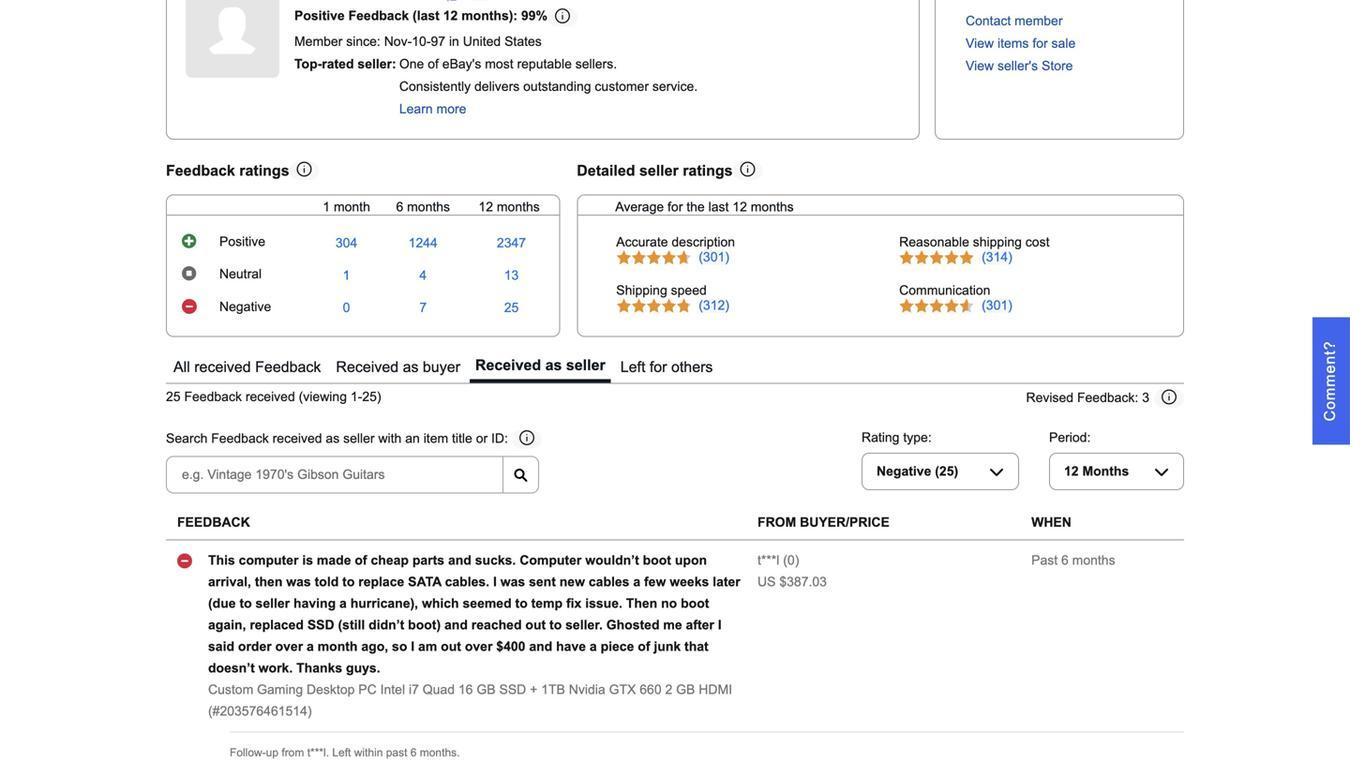 Task type: locate. For each thing, give the bounding box(es) containing it.
feedback for search
[[211, 431, 269, 446]]

junk
[[654, 640, 681, 654]]

1 horizontal spatial gb
[[676, 683, 695, 697]]

0 vertical spatial received
[[194, 358, 251, 375]]

positive for positive
[[219, 235, 265, 249]]

(301) down (314) dropdown button
[[982, 298, 1012, 313]]

(301) button down 'description'
[[699, 250, 729, 265]]

1 horizontal spatial of
[[428, 57, 439, 71]]

2 vertical spatial received
[[272, 431, 322, 446]]

1 horizontal spatial 1
[[343, 268, 350, 283]]

positive up neutral
[[219, 235, 265, 249]]

past 6 months element
[[1031, 553, 1115, 568]]

2 vertical spatial of
[[638, 640, 650, 654]]

united
[[463, 34, 501, 49]]

6 right past
[[410, 746, 417, 759]]

1 horizontal spatial for
[[668, 200, 683, 214]]

3
[[1142, 391, 1149, 405]]

1 vertical spatial left
[[332, 746, 351, 759]]

a up (still on the bottom left
[[339, 596, 347, 611]]

that
[[684, 640, 709, 654]]

desktop
[[307, 683, 355, 697]]

contact member link
[[966, 14, 1063, 28]]

intel
[[380, 683, 405, 697]]

negative (25)
[[877, 464, 958, 479]]

user profile for penny_sioux image
[[186, 0, 279, 78]]

25 down all
[[166, 390, 181, 404]]

pc
[[358, 683, 377, 697]]

1 vertical spatial received
[[245, 390, 295, 404]]

received for search
[[272, 431, 322, 446]]

304 button
[[336, 236, 357, 251]]

for for average for the last 12 months
[[668, 200, 683, 214]]

1 vertical spatial 6
[[1061, 553, 1069, 568]]

more
[[436, 102, 466, 116]]

i7
[[409, 683, 419, 697]]

from
[[282, 746, 304, 759]]

1 vertical spatial 25
[[166, 390, 181, 404]]

1 horizontal spatial t***l
[[758, 553, 779, 568]]

out right am on the bottom left
[[441, 640, 461, 654]]

0 horizontal spatial 25
[[166, 390, 181, 404]]

boot up few
[[643, 553, 671, 568]]

view items for sale link
[[966, 36, 1076, 51]]

over down replaced
[[275, 640, 303, 654]]

1 vertical spatial (301) button
[[982, 298, 1012, 313]]

1 horizontal spatial i
[[493, 575, 497, 589]]

select the type of feedback rating you want to see element
[[862, 431, 932, 445]]

to
[[342, 575, 355, 589], [239, 596, 252, 611], [515, 596, 528, 611], [549, 618, 562, 633]]

12 down "select the feedback time period you want to see" element
[[1064, 464, 1079, 479]]

cost
[[1025, 235, 1050, 250]]

(314) button
[[982, 250, 1012, 265]]

positive for positive feedback (last 12 months): 99%
[[294, 9, 345, 23]]

for left the
[[668, 200, 683, 214]]

0 horizontal spatial gb
[[477, 683, 496, 697]]

7
[[419, 301, 427, 315]]

2 ratings from the left
[[683, 162, 733, 179]]

1 horizontal spatial was
[[500, 575, 525, 589]]

0 vertical spatial ssd
[[307, 618, 334, 633]]

in
[[449, 34, 459, 49]]

months):
[[461, 9, 518, 23]]

delivers
[[474, 79, 520, 94]]

view down 'contact'
[[966, 36, 994, 51]]

and
[[448, 553, 471, 568], [444, 618, 468, 633], [529, 640, 552, 654]]

over
[[275, 640, 303, 654], [465, 640, 493, 654]]

was down sucks.
[[500, 575, 525, 589]]

i
[[493, 575, 497, 589], [718, 618, 722, 633], [411, 640, 415, 654]]

12 inside 12 months popup button
[[1064, 464, 1079, 479]]

from buyer/price element
[[758, 515, 890, 530]]

(301) for communication
[[982, 298, 1012, 313]]

received down 25 'button'
[[475, 357, 541, 373]]

months right past at the right bottom
[[1072, 553, 1115, 568]]

seller left with
[[343, 431, 375, 446]]

gb right the 16 at the left
[[477, 683, 496, 697]]

0 vertical spatial (301)
[[699, 250, 729, 265]]

sata
[[408, 575, 441, 589]]

1 horizontal spatial 25
[[504, 301, 519, 315]]

when element
[[1031, 515, 1071, 530]]

1 gb from the left
[[477, 683, 496, 697]]

1 horizontal spatial (301)
[[982, 298, 1012, 313]]

thanks
[[296, 661, 342, 676]]

0 horizontal spatial positive
[[219, 235, 265, 249]]

seller down then
[[256, 596, 290, 611]]

0 vertical spatial positive
[[294, 9, 345, 23]]

(301) button
[[699, 250, 729, 265], [982, 298, 1012, 313]]

view seller's store link
[[966, 59, 1073, 73]]

seller left 'left for others'
[[566, 357, 605, 373]]

received inside button
[[194, 358, 251, 375]]

2 horizontal spatial of
[[638, 640, 650, 654]]

.
[[326, 746, 329, 759]]

2 view from the top
[[966, 59, 994, 73]]

1 horizontal spatial out
[[525, 618, 546, 633]]

$400
[[496, 640, 525, 654]]

1 horizontal spatial negative
[[877, 464, 931, 479]]

ago,
[[361, 640, 388, 654]]

month up "304"
[[334, 200, 370, 214]]

1 horizontal spatial positive
[[294, 9, 345, 23]]

of right "one" on the top of the page
[[428, 57, 439, 71]]

12
[[443, 9, 458, 23], [479, 200, 493, 214], [732, 200, 747, 214], [1064, 464, 1079, 479]]

received
[[475, 357, 541, 373], [336, 358, 399, 375]]

0 horizontal spatial was
[[286, 575, 311, 589]]

0 button
[[343, 301, 350, 316]]

1 horizontal spatial boot
[[681, 596, 709, 611]]

1 vertical spatial (301)
[[982, 298, 1012, 313]]

feedback for 25
[[184, 390, 242, 404]]

1
[[323, 200, 330, 214], [343, 268, 350, 283]]

0 vertical spatial boot
[[643, 553, 671, 568]]

0 down 1 button
[[343, 301, 350, 315]]

1 vertical spatial ssd
[[499, 683, 526, 697]]

ssd left "+"
[[499, 683, 526, 697]]

6
[[396, 200, 403, 214], [1061, 553, 1069, 568], [410, 746, 417, 759]]

a left few
[[633, 575, 640, 589]]

2347
[[497, 236, 526, 250]]

rating type:
[[862, 431, 932, 445]]

comment? link
[[1313, 317, 1350, 445]]

speed
[[671, 283, 707, 298]]

6 right past at the right bottom
[[1061, 553, 1069, 568]]

2 horizontal spatial for
[[1033, 36, 1048, 51]]

follow-
[[230, 746, 266, 759]]

left
[[620, 358, 645, 375], [332, 746, 351, 759]]

1 vertical spatial positive
[[219, 235, 265, 249]]

to right told
[[342, 575, 355, 589]]

0 horizontal spatial over
[[275, 640, 303, 654]]

for
[[1033, 36, 1048, 51], [668, 200, 683, 214], [650, 358, 667, 375]]

0 horizontal spatial left
[[332, 746, 351, 759]]

having
[[293, 596, 336, 611]]

25)
[[362, 390, 381, 404]]

out down temp
[[525, 618, 546, 633]]

for down member
[[1033, 36, 1048, 51]]

after
[[686, 618, 714, 633]]

and up cables. on the bottom
[[448, 553, 471, 568]]

25 down 13 button
[[504, 301, 519, 315]]

1 vertical spatial 0
[[787, 553, 795, 568]]

0 horizontal spatial received
[[336, 358, 399, 375]]

of left junk
[[638, 640, 650, 654]]

a right have
[[590, 640, 597, 654]]

received up "25)" at bottom left
[[336, 358, 399, 375]]

2 vertical spatial 6
[[410, 746, 417, 759]]

service.
[[652, 79, 698, 94]]

received for 25
[[245, 390, 295, 404]]

660
[[640, 683, 662, 697]]

1 vertical spatial of
[[355, 553, 367, 568]]

0 horizontal spatial ratings
[[239, 162, 289, 179]]

1 horizontal spatial as
[[403, 358, 419, 375]]

ssd down having
[[307, 618, 334, 633]]

title
[[452, 431, 472, 446]]

for inside button
[[650, 358, 667, 375]]

the
[[687, 200, 705, 214]]

ghosted
[[606, 618, 660, 633]]

a up thanks
[[307, 640, 314, 654]]

0 right 'feedback left by buyer.' element
[[787, 553, 795, 568]]

comment?
[[1321, 341, 1338, 421]]

6 right 1 month at left
[[396, 200, 403, 214]]

i down sucks.
[[493, 575, 497, 589]]

1 horizontal spatial over
[[465, 640, 493, 654]]

1 vertical spatial out
[[441, 640, 461, 654]]

feedback
[[177, 515, 250, 530]]

1 vertical spatial negative
[[877, 464, 931, 479]]

0 horizontal spatial 6
[[396, 200, 403, 214]]

2 vertical spatial for
[[650, 358, 667, 375]]

left left others
[[620, 358, 645, 375]]

0 horizontal spatial i
[[411, 640, 415, 654]]

boot up the after on the right
[[681, 596, 709, 611]]

0 vertical spatial left
[[620, 358, 645, 375]]

t***l left ( at the bottom right of page
[[758, 553, 779, 568]]

and right $400
[[529, 640, 552, 654]]

of right made
[[355, 553, 367, 568]]

0 vertical spatial view
[[966, 36, 994, 51]]

0 horizontal spatial negative
[[219, 300, 271, 314]]

0 vertical spatial 0
[[343, 301, 350, 315]]

items
[[998, 36, 1029, 51]]

0 vertical spatial t***l
[[758, 553, 779, 568]]

1 vertical spatial 1
[[343, 268, 350, 283]]

1 horizontal spatial ssd
[[499, 683, 526, 697]]

for left others
[[650, 358, 667, 375]]

computer
[[520, 553, 582, 568]]

received down all received feedback button
[[245, 390, 295, 404]]

1 horizontal spatial 0
[[787, 553, 795, 568]]

negative down select the type of feedback rating you want to see element
[[877, 464, 931, 479]]

weeks
[[670, 575, 709, 589]]

0 vertical spatial and
[[448, 553, 471, 568]]

0 horizontal spatial (301) button
[[699, 250, 729, 265]]

for inside contact member view items for sale view seller's store
[[1033, 36, 1048, 51]]

1 horizontal spatial 6
[[410, 746, 417, 759]]

left right the .
[[332, 746, 351, 759]]

25
[[504, 301, 519, 315], [166, 390, 181, 404]]

314 ratings received on reasonable shipping cost. click to check average rating. element
[[982, 250, 1012, 265]]

i right the after on the right
[[718, 618, 722, 633]]

1 vertical spatial month
[[318, 640, 358, 654]]

view left seller's
[[966, 59, 994, 73]]

(301) for accurate description
[[699, 250, 729, 265]]

was down is
[[286, 575, 311, 589]]

received right all
[[194, 358, 251, 375]]

0 horizontal spatial 0
[[343, 301, 350, 315]]

4
[[419, 268, 427, 283]]

0 horizontal spatial 1
[[323, 200, 330, 214]]

over down reached
[[465, 640, 493, 654]]

left within past 6 months. element
[[332, 746, 460, 759]]

negative inside negative (25) dropdown button
[[877, 464, 931, 479]]

boot
[[643, 553, 671, 568], [681, 596, 709, 611]]

1 horizontal spatial left
[[620, 358, 645, 375]]

(last
[[413, 9, 440, 23]]

1 horizontal spatial (301) button
[[982, 298, 1012, 313]]

1 vertical spatial view
[[966, 59, 994, 73]]

since:
[[346, 34, 380, 49]]

(301) down 'description'
[[699, 250, 729, 265]]

0 horizontal spatial (301)
[[699, 250, 729, 265]]

(301) button for accurate description
[[699, 250, 729, 265]]

month down (still on the bottom left
[[318, 640, 358, 654]]

1 horizontal spatial ratings
[[683, 162, 733, 179]]

received for received as seller
[[475, 357, 541, 373]]

1 ratings from the left
[[239, 162, 289, 179]]

search feedback received as seller with an item title or id:
[[166, 431, 508, 446]]

t***l right from
[[307, 746, 326, 759]]

this
[[208, 553, 235, 568]]

received down 25 feedback received (viewing 1-25)
[[272, 431, 322, 446]]

2 horizontal spatial as
[[545, 357, 562, 373]]

1 horizontal spatial received
[[475, 357, 541, 373]]

i right the so at the bottom left
[[411, 640, 415, 654]]

told
[[315, 575, 339, 589]]

doesn't
[[208, 661, 255, 676]]

hurricane),
[[350, 596, 418, 611]]

0 horizontal spatial for
[[650, 358, 667, 375]]

(301) button down (314) dropdown button
[[982, 298, 1012, 313]]

0 vertical spatial of
[[428, 57, 439, 71]]

1 vertical spatial t***l
[[307, 746, 326, 759]]

member
[[294, 34, 343, 49]]

25 for 25 feedback received (viewing 1-25)
[[166, 390, 181, 404]]

(312)
[[699, 298, 729, 313]]

month
[[334, 200, 370, 214], [318, 640, 358, 654]]

1 vertical spatial for
[[668, 200, 683, 214]]

2 horizontal spatial i
[[718, 618, 722, 633]]

0 horizontal spatial boot
[[643, 553, 671, 568]]

negative down neutral
[[219, 300, 271, 314]]

gb right 2
[[676, 683, 695, 697]]

1 month
[[323, 200, 370, 214]]

learn
[[399, 102, 433, 116]]

to left temp
[[515, 596, 528, 611]]

member
[[1015, 14, 1063, 28]]

for for left for others
[[650, 358, 667, 375]]

quad
[[423, 683, 455, 697]]

1 vertical spatial boot
[[681, 596, 709, 611]]

0 horizontal spatial t***l
[[307, 746, 326, 759]]

positive up member
[[294, 9, 345, 23]]

0 horizontal spatial out
[[441, 640, 461, 654]]

0 horizontal spatial of
[[355, 553, 367, 568]]

0 vertical spatial (301) button
[[699, 250, 729, 265]]

feedback followed up by buyer. element
[[230, 746, 326, 759]]

0 vertical spatial 25
[[504, 301, 519, 315]]

cables
[[589, 575, 630, 589]]

feedback
[[348, 9, 409, 23], [166, 162, 235, 179], [255, 358, 321, 375], [184, 390, 242, 404], [211, 431, 269, 446]]

ebay's
[[442, 57, 481, 71]]

and down which at the bottom of the page
[[444, 618, 468, 633]]

replace
[[358, 575, 404, 589]]

0 vertical spatial negative
[[219, 300, 271, 314]]

0 vertical spatial for
[[1033, 36, 1048, 51]]

0 horizontal spatial ssd
[[307, 618, 334, 633]]

(25)
[[935, 464, 958, 479]]

1 view from the top
[[966, 36, 994, 51]]

0 vertical spatial 1
[[323, 200, 330, 214]]



Task type: vqa. For each thing, say whether or not it's contained in the screenshot.
(312)
yes



Task type: describe. For each thing, give the bounding box(es) containing it.
detailed
[[577, 162, 635, 179]]

follow-up from t***l . left within past 6 months.
[[230, 746, 460, 759]]

description
[[672, 235, 735, 250]]

store
[[1042, 59, 1073, 73]]

seller's
[[998, 59, 1038, 73]]

issue.
[[585, 596, 622, 611]]

past
[[386, 746, 407, 759]]

rating
[[862, 431, 900, 445]]

gtx
[[609, 683, 636, 697]]

communication
[[899, 283, 990, 298]]

all received feedback
[[173, 358, 321, 375]]

0 vertical spatial out
[[525, 618, 546, 633]]

left inside button
[[620, 358, 645, 375]]

2 vertical spatial and
[[529, 640, 552, 654]]

buyer/price
[[800, 515, 890, 530]]

average for the last 12 months
[[615, 200, 794, 214]]

seller inside this computer is made of cheap parts and sucks.  computer wouldn't boot upon arrival, then was told to replace sata cables. i was sent new cables a few weeks later (due to seller having a hurricane), which seemed to temp fix issue. then no boot again, replaced ssd (still didn't boot) and reached out to seller. ghosted me after i said order over a month ago, so i am out over $400 and have a piece of junk that doesn't work. thanks guys. custom gaming desktop pc intel i7 quad 16 gb ssd + 1tb nvidia gtx 660 2 gb hdmi (#203576461514)
[[256, 596, 290, 611]]

2 gb from the left
[[676, 683, 695, 697]]

12 months
[[479, 200, 540, 214]]

didn't
[[369, 618, 404, 633]]

0 vertical spatial 6
[[396, 200, 403, 214]]

past
[[1031, 553, 1058, 568]]

item
[[423, 431, 448, 446]]

sent
[[529, 575, 556, 589]]

this computer is made of cheap parts and sucks.  computer wouldn't boot upon arrival, then was told to replace sata cables. i was sent new cables a few weeks later (due to seller having a hurricane), which seemed to temp fix issue. then no boot again, replaced ssd (still didn't boot) and reached out to seller. ghosted me after i said order over a month ago, so i am out over $400 and have a piece of junk that doesn't work. thanks guys. element
[[208, 553, 740, 676]]

so
[[392, 640, 407, 654]]

1 vertical spatial and
[[444, 618, 468, 633]]

(301) button for communication
[[982, 298, 1012, 313]]

312 ratings received on shipping speed. click to check average rating. element
[[699, 298, 729, 313]]

to down temp
[[549, 618, 562, 633]]

301 ratings received on accurate description. click to check average rating. element
[[699, 250, 729, 265]]

left for others button
[[615, 352, 719, 383]]

e.g. Vintage 1970's Gibson Guitars text field
[[166, 456, 503, 494]]

months up 1244
[[407, 200, 450, 214]]

last
[[708, 200, 729, 214]]

rated
[[322, 57, 354, 71]]

all received feedback button
[[168, 352, 327, 383]]

months up 2347
[[497, 200, 540, 214]]

as for buyer
[[403, 358, 419, 375]]

or
[[476, 431, 488, 446]]

months.
[[420, 746, 460, 759]]

reasonable shipping cost
[[899, 235, 1050, 250]]

1 vertical spatial i
[[718, 618, 722, 633]]

feedback inside button
[[255, 358, 321, 375]]

month inside this computer is made of cheap parts and sucks.  computer wouldn't boot upon arrival, then was told to replace sata cables. i was sent new cables a few weeks later (due to seller having a hurricane), which seemed to temp fix issue. then no boot again, replaced ssd (still didn't boot) and reached out to seller. ghosted me after i said order over a month ago, so i am out over $400 and have a piece of junk that doesn't work. thanks guys. custom gaming desktop pc intel i7 quad 16 gb ssd + 1tb nvidia gtx 660 2 gb hdmi (#203576461514)
[[318, 640, 358, 654]]

0 horizontal spatial as
[[326, 431, 340, 446]]

search
[[166, 431, 208, 446]]

99%
[[521, 9, 548, 23]]

16
[[458, 683, 473, 697]]

which
[[422, 596, 459, 611]]

top-
[[294, 57, 322, 71]]

type:
[[903, 431, 932, 445]]

+
[[530, 683, 538, 697]]

97
[[431, 34, 445, 49]]

one
[[399, 57, 424, 71]]

from
[[758, 515, 796, 530]]

replaced
[[250, 618, 304, 633]]

all
[[173, 358, 190, 375]]

feedback left by buyer. element
[[758, 553, 779, 568]]

12 right 6 months
[[479, 200, 493, 214]]

when
[[1031, 515, 1071, 530]]

1 for 1 month
[[323, 200, 330, 214]]

months
[[1082, 464, 1129, 479]]

10-
[[412, 34, 431, 49]]

contact
[[966, 14, 1011, 28]]

(312) button
[[699, 298, 729, 313]]

have
[[556, 640, 586, 654]]

boot)
[[408, 618, 441, 633]]

1 was from the left
[[286, 575, 311, 589]]

temp
[[531, 596, 563, 611]]

2 vertical spatial i
[[411, 640, 415, 654]]

13
[[504, 268, 519, 283]]

negative for negative
[[219, 300, 271, 314]]

no
[[661, 596, 677, 611]]

guys.
[[346, 661, 380, 676]]

0 inside t***l ( 0 ) us $387.03
[[787, 553, 795, 568]]

0 vertical spatial i
[[493, 575, 497, 589]]

(due
[[208, 596, 236, 611]]

this computer is made of cheap parts and sucks.  computer wouldn't boot upon arrival, then was told to replace sata cables. i was sent new cables a few weeks later (due to seller having a hurricane), which seemed to temp fix issue. then no boot again, replaced ssd (still didn't boot) and reached out to seller. ghosted me after i said order over a month ago, so i am out over $400 and have a piece of junk that doesn't work. thanks guys. custom gaming desktop pc intel i7 quad 16 gb ssd + 1tb nvidia gtx 660 2 gb hdmi (#203576461514)
[[208, 553, 740, 719]]

301 ratings received on communication. click to check average rating. element
[[982, 298, 1012, 313]]

consistently
[[399, 79, 471, 94]]

seemed
[[463, 596, 512, 611]]

seller up average
[[639, 162, 679, 179]]

work.
[[258, 661, 293, 676]]

1tb
[[541, 683, 565, 697]]

feedback for positive
[[348, 9, 409, 23]]

seller:
[[358, 57, 396, 71]]

select the feedback time period you want to see element
[[1049, 431, 1091, 445]]

1244
[[408, 236, 438, 250]]

of inside member since: nov-10-97 in united states top-rated seller: one of ebay's most reputable sellers. consistently delivers outstanding customer service. learn more
[[428, 57, 439, 71]]

later
[[713, 575, 740, 589]]

2 over from the left
[[465, 640, 493, 654]]

seller.
[[565, 618, 603, 633]]

0 vertical spatial month
[[334, 200, 370, 214]]

25 for 25 'button'
[[504, 301, 519, 315]]

feedback element
[[177, 515, 250, 530]]

t***l inside t***l ( 0 ) us $387.03
[[758, 553, 779, 568]]

25 feedback received (viewing 1-25)
[[166, 390, 381, 404]]

reasonable
[[899, 235, 969, 250]]

negative for negative (25)
[[877, 464, 931, 479]]

sale
[[1051, 36, 1076, 51]]

reputable
[[517, 57, 572, 71]]

reached
[[471, 618, 522, 633]]

2 was from the left
[[500, 575, 525, 589]]

member since: nov-10-97 in united states top-rated seller: one of ebay's most reputable sellers. consistently delivers outstanding customer service. learn more
[[294, 34, 698, 116]]

an
[[405, 431, 420, 446]]

4 button
[[419, 268, 427, 283]]

304
[[336, 236, 357, 250]]

nvidia
[[569, 683, 605, 697]]

outstanding
[[523, 79, 591, 94]]

buyer
[[423, 358, 460, 375]]

me
[[663, 618, 682, 633]]

12 right last
[[732, 200, 747, 214]]

as for seller
[[545, 357, 562, 373]]

received as buyer
[[336, 358, 460, 375]]

2 horizontal spatial 6
[[1061, 553, 1069, 568]]

then
[[626, 596, 657, 611]]

seller inside button
[[566, 357, 605, 373]]

received for received as buyer
[[336, 358, 399, 375]]

click to go to penny_sioux ebay store image
[[446, 0, 465, 1]]

1 over from the left
[[275, 640, 303, 654]]

upon
[[675, 553, 707, 568]]

id:
[[491, 431, 508, 446]]

cheap
[[371, 553, 409, 568]]

1 for 1 button
[[343, 268, 350, 283]]

to right (due at the bottom
[[239, 596, 252, 611]]

12 down click to go to penny_sioux ebay store image
[[443, 9, 458, 23]]

past 6 months
[[1031, 553, 1115, 568]]

custom
[[208, 683, 253, 697]]

revised feedback: 3
[[1026, 391, 1149, 405]]

(viewing
[[299, 390, 347, 404]]

(314)
[[982, 250, 1012, 265]]

2
[[665, 683, 672, 697]]

13 button
[[504, 268, 519, 283]]

left for others
[[620, 358, 713, 375]]

months right last
[[751, 200, 794, 214]]



